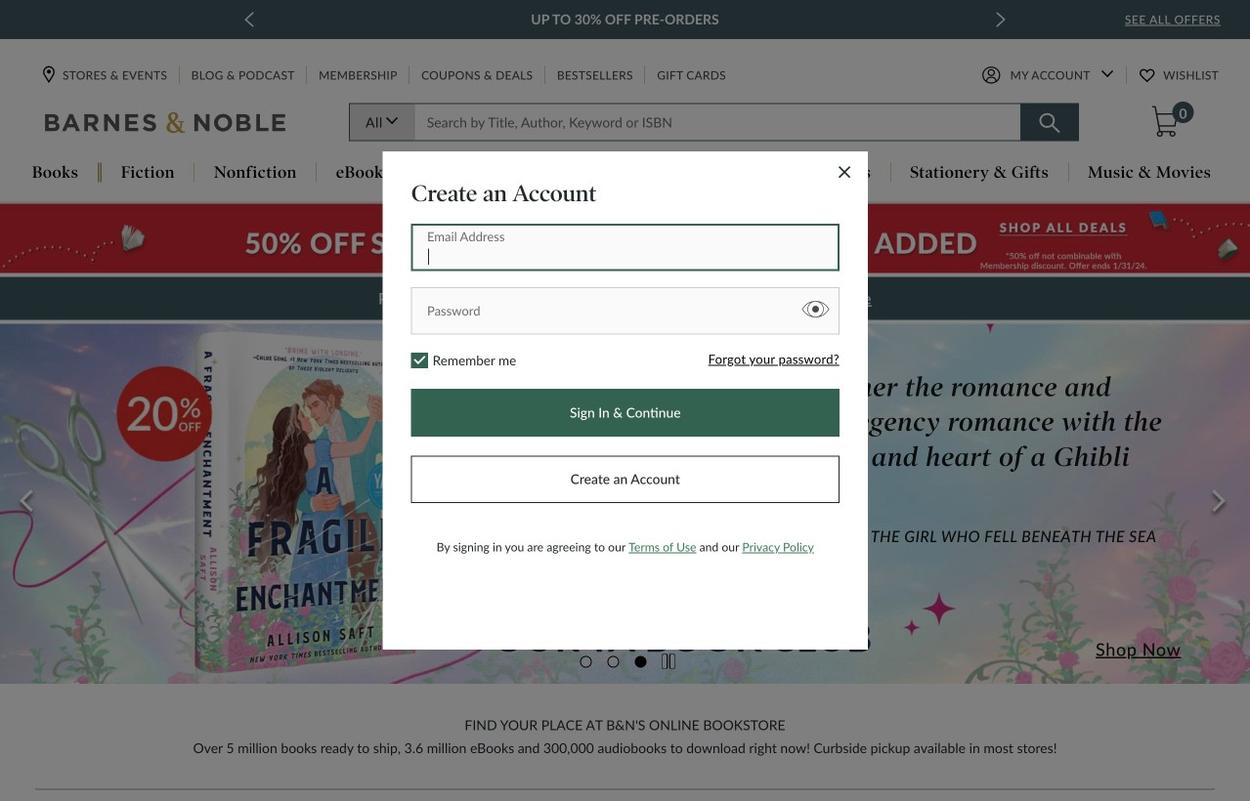 Task type: locate. For each thing, give the bounding box(es) containing it.
main content
[[0, 203, 1251, 802]]

50% off thousands of hardcover books. plus, save on toys, games, boxed calendars and more image
[[0, 204, 1251, 274]]

None field
[[414, 103, 1022, 141]]

next slide / item image
[[996, 12, 1006, 27]]



Task type: vqa. For each thing, say whether or not it's contained in the screenshot.
details to the bottom
no



Task type: describe. For each thing, give the bounding box(es) containing it.
previous slide / item image
[[245, 12, 254, 27]]

search image
[[1040, 113, 1061, 133]]

logo image
[[45, 111, 288, 138]]



